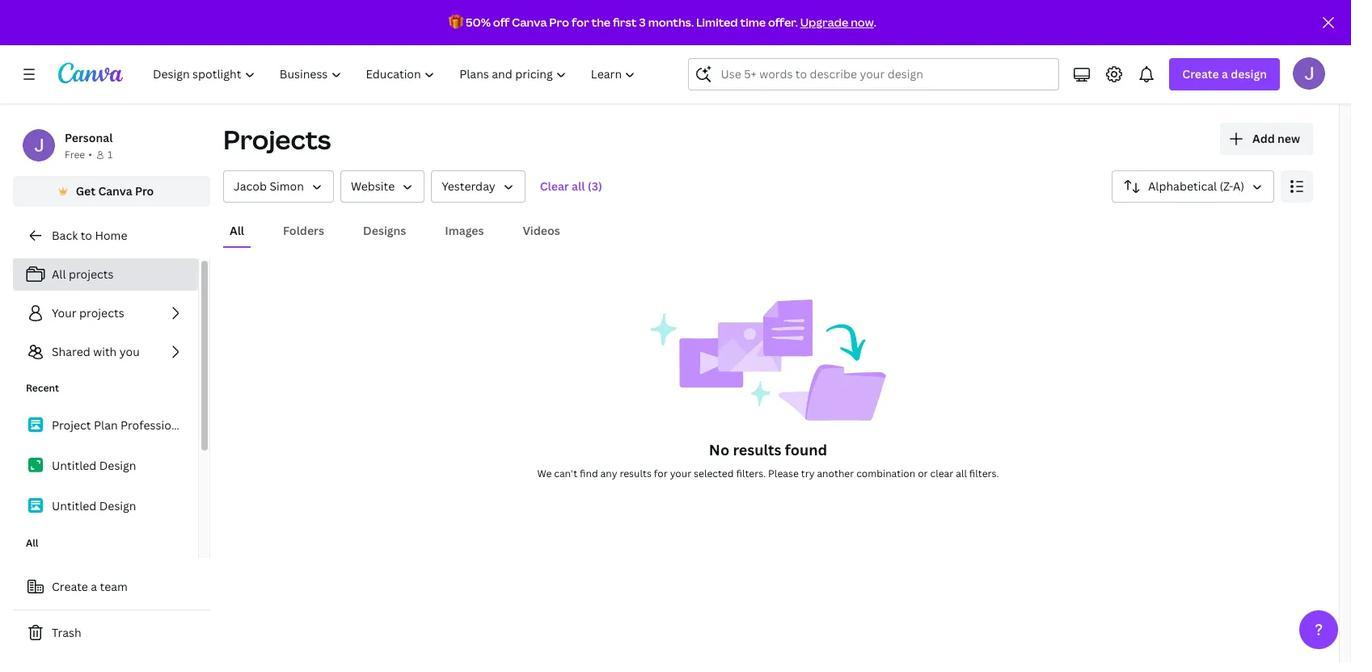 Task type: describe. For each thing, give the bounding box(es) containing it.
add
[[1252, 131, 1275, 146]]

with
[[93, 344, 117, 360]]

your
[[670, 467, 691, 481]]

1 horizontal spatial results
[[733, 441, 781, 460]]

clear
[[930, 467, 953, 481]]

create a team button
[[13, 572, 210, 604]]

add new button
[[1220, 123, 1313, 155]]

a for design
[[1222, 66, 1228, 82]]

canva inside button
[[98, 184, 132, 199]]

all projects link
[[13, 259, 198, 291]]

•
[[88, 148, 92, 162]]

0 horizontal spatial for
[[572, 15, 589, 30]]

Date modified button
[[431, 171, 525, 203]]

folders button
[[277, 216, 331, 247]]

clear all (3)
[[540, 179, 602, 194]]

Search search field
[[721, 59, 1027, 90]]

clear
[[540, 179, 569, 194]]

team
[[100, 580, 128, 595]]

jacob
[[234, 179, 267, 194]]

trash
[[52, 626, 81, 641]]

.
[[874, 15, 876, 30]]

videos
[[523, 223, 560, 239]]

projects
[[223, 122, 331, 157]]

can't
[[554, 467, 577, 481]]

time
[[740, 15, 766, 30]]

🎁
[[449, 15, 463, 30]]

limited
[[696, 15, 738, 30]]

free •
[[65, 148, 92, 162]]

2 untitled design link from the top
[[13, 490, 198, 524]]

0 horizontal spatial all
[[26, 537, 38, 551]]

0 vertical spatial canva
[[512, 15, 547, 30]]

projects for your projects
[[79, 306, 124, 321]]

clear all (3) link
[[532, 171, 610, 203]]

1 filters. from the left
[[736, 467, 766, 481]]

any
[[600, 467, 617, 481]]

now
[[851, 15, 874, 30]]

untitled design for 2nd untitled design link from the bottom
[[52, 458, 136, 474]]

0 horizontal spatial all
[[572, 179, 585, 194]]

projects for all projects
[[69, 267, 114, 282]]

3
[[639, 15, 646, 30]]

images button
[[438, 216, 490, 247]]

add new
[[1252, 131, 1300, 146]]

to
[[81, 228, 92, 243]]

simon
[[270, 179, 304, 194]]

no results found we can't find any results for your selected filters. please try another combination or clear all filters.
[[537, 441, 999, 481]]

back to home
[[52, 228, 127, 243]]

1 untitled design link from the top
[[13, 450, 198, 484]]

shared with you
[[52, 344, 140, 360]]

videos button
[[516, 216, 567, 247]]

folders
[[283, 223, 324, 239]]

jacob simon
[[234, 179, 304, 194]]

create a design button
[[1169, 58, 1280, 91]]

untitled design for 2nd untitled design link from the top
[[52, 499, 136, 514]]

all button
[[223, 216, 251, 247]]

get
[[76, 184, 95, 199]]

images
[[445, 223, 484, 239]]

1 horizontal spatial pro
[[549, 15, 569, 30]]

selected
[[694, 467, 734, 481]]

back
[[52, 228, 78, 243]]

or
[[918, 467, 928, 481]]

1 untitled from the top
[[52, 458, 96, 474]]

found
[[785, 441, 827, 460]]

create a team
[[52, 580, 128, 595]]

1
[[107, 148, 113, 162]]

your projects link
[[13, 298, 198, 330]]

a for team
[[91, 580, 97, 595]]

first
[[613, 15, 637, 30]]

you
[[119, 344, 140, 360]]

recent
[[26, 382, 59, 395]]

create a design
[[1182, 66, 1267, 82]]

your
[[52, 306, 77, 321]]



Task type: vqa. For each thing, say whether or not it's contained in the screenshot.
bottommost No.
no



Task type: locate. For each thing, give the bounding box(es) containing it.
pro up back to home link
[[135, 184, 154, 199]]

for
[[572, 15, 589, 30], [654, 467, 668, 481]]

1 horizontal spatial canva
[[512, 15, 547, 30]]

create inside create a team button
[[52, 580, 88, 595]]

alphabetical
[[1148, 179, 1217, 194]]

create left design
[[1182, 66, 1219, 82]]

0 vertical spatial projects
[[69, 267, 114, 282]]

design
[[1231, 66, 1267, 82]]

results
[[733, 441, 781, 460], [620, 467, 652, 481]]

filters. left please
[[736, 467, 766, 481]]

1 vertical spatial design
[[99, 499, 136, 514]]

1 vertical spatial projects
[[79, 306, 124, 321]]

1 design from the top
[[99, 458, 136, 474]]

list containing all projects
[[13, 259, 198, 369]]

0 horizontal spatial a
[[91, 580, 97, 595]]

get canva pro button
[[13, 176, 210, 207]]

design
[[99, 458, 136, 474], [99, 499, 136, 514]]

pro inside button
[[135, 184, 154, 199]]

please
[[768, 467, 799, 481]]

all left (3)
[[572, 179, 585, 194]]

website
[[351, 179, 395, 194]]

2 vertical spatial all
[[26, 537, 38, 551]]

for inside no results found we can't find any results for your selected filters. please try another combination or clear all filters.
[[654, 467, 668, 481]]

1 horizontal spatial for
[[654, 467, 668, 481]]

designs
[[363, 223, 406, 239]]

0 vertical spatial list
[[13, 259, 198, 369]]

canva
[[512, 15, 547, 30], [98, 184, 132, 199]]

back to home link
[[13, 220, 210, 252]]

find
[[580, 467, 598, 481]]

1 horizontal spatial a
[[1222, 66, 1228, 82]]

yesterday
[[442, 179, 495, 194]]

pro
[[549, 15, 569, 30], [135, 184, 154, 199]]

untitled
[[52, 458, 96, 474], [52, 499, 96, 514]]

all for all "button"
[[230, 223, 244, 239]]

None search field
[[688, 58, 1059, 91]]

1 vertical spatial all
[[52, 267, 66, 282]]

filters.
[[736, 467, 766, 481], [969, 467, 999, 481]]

0 vertical spatial pro
[[549, 15, 569, 30]]

off
[[493, 15, 510, 30]]

all projects
[[52, 267, 114, 282]]

create left team on the left of page
[[52, 580, 88, 595]]

all right clear
[[956, 467, 967, 481]]

50%
[[466, 15, 491, 30]]

try
[[801, 467, 815, 481]]

a inside button
[[91, 580, 97, 595]]

0 vertical spatial create
[[1182, 66, 1219, 82]]

list containing untitled design
[[13, 409, 198, 524]]

untitled design
[[52, 458, 136, 474], [52, 499, 136, 514]]

1 vertical spatial all
[[956, 467, 967, 481]]

1 vertical spatial canva
[[98, 184, 132, 199]]

1 vertical spatial for
[[654, 467, 668, 481]]

0 vertical spatial design
[[99, 458, 136, 474]]

0 vertical spatial untitled design link
[[13, 450, 198, 484]]

all inside no results found we can't find any results for your selected filters. please try another combination or clear all filters.
[[956, 467, 967, 481]]

projects right 'your'
[[79, 306, 124, 321]]

1 vertical spatial create
[[52, 580, 88, 595]]

alphabetical (z-a)
[[1148, 179, 1244, 194]]

Sort by button
[[1112, 171, 1274, 203]]

1 horizontal spatial create
[[1182, 66, 1219, 82]]

2 untitled from the top
[[52, 499, 96, 514]]

results up please
[[733, 441, 781, 460]]

2 list from the top
[[13, 409, 198, 524]]

pro left the
[[549, 15, 569, 30]]

all for all projects
[[52, 267, 66, 282]]

Owner button
[[223, 171, 334, 203]]

designs button
[[357, 216, 413, 247]]

a left team on the left of page
[[91, 580, 97, 595]]

(z-
[[1220, 179, 1233, 194]]

jacob simon image
[[1293, 57, 1325, 90]]

projects inside all projects link
[[69, 267, 114, 282]]

1 horizontal spatial all
[[956, 467, 967, 481]]

free
[[65, 148, 85, 162]]

offer.
[[768, 15, 798, 30]]

a left design
[[1222, 66, 1228, 82]]

0 vertical spatial untitled design
[[52, 458, 136, 474]]

create for create a design
[[1182, 66, 1219, 82]]

0 vertical spatial all
[[230, 223, 244, 239]]

create for create a team
[[52, 580, 88, 595]]

0 horizontal spatial canva
[[98, 184, 132, 199]]

0 vertical spatial a
[[1222, 66, 1228, 82]]

combination
[[856, 467, 915, 481]]

(3)
[[588, 179, 602, 194]]

1 horizontal spatial all
[[52, 267, 66, 282]]

projects
[[69, 267, 114, 282], [79, 306, 124, 321]]

create inside "create a design" dropdown button
[[1182, 66, 1219, 82]]

0 vertical spatial all
[[572, 179, 585, 194]]

a inside dropdown button
[[1222, 66, 1228, 82]]

1 vertical spatial untitled design
[[52, 499, 136, 514]]

0 horizontal spatial create
[[52, 580, 88, 595]]

trash link
[[13, 618, 210, 650]]

0 horizontal spatial pro
[[135, 184, 154, 199]]

untitled design link
[[13, 450, 198, 484], [13, 490, 198, 524]]

1 horizontal spatial filters.
[[969, 467, 999, 481]]

the
[[591, 15, 611, 30]]

1 vertical spatial a
[[91, 580, 97, 595]]

projects inside your projects link
[[79, 306, 124, 321]]

another
[[817, 467, 854, 481]]

canva right off on the left top
[[512, 15, 547, 30]]

we
[[537, 467, 552, 481]]

1 vertical spatial results
[[620, 467, 652, 481]]

2 design from the top
[[99, 499, 136, 514]]

all
[[572, 179, 585, 194], [956, 467, 967, 481]]

0 vertical spatial for
[[572, 15, 589, 30]]

results right any
[[620, 467, 652, 481]]

for left your
[[654, 467, 668, 481]]

0 horizontal spatial results
[[620, 467, 652, 481]]

2 horizontal spatial all
[[230, 223, 244, 239]]

🎁 50% off canva pro for the first 3 months. limited time offer. upgrade now .
[[449, 15, 876, 30]]

get canva pro
[[76, 184, 154, 199]]

list
[[13, 259, 198, 369], [13, 409, 198, 524]]

canva right the get
[[98, 184, 132, 199]]

months.
[[648, 15, 694, 30]]

design for 2nd untitled design link from the bottom
[[99, 458, 136, 474]]

0 vertical spatial untitled
[[52, 458, 96, 474]]

all inside "button"
[[230, 223, 244, 239]]

upgrade
[[800, 15, 848, 30]]

your projects
[[52, 306, 124, 321]]

1 untitled design from the top
[[52, 458, 136, 474]]

shared with you link
[[13, 336, 198, 369]]

new
[[1278, 131, 1300, 146]]

0 vertical spatial results
[[733, 441, 781, 460]]

top level navigation element
[[142, 58, 650, 91]]

home
[[95, 228, 127, 243]]

2 untitled design from the top
[[52, 499, 136, 514]]

filters. right clear
[[969, 467, 999, 481]]

no
[[709, 441, 729, 460]]

for left the
[[572, 15, 589, 30]]

1 vertical spatial untitled
[[52, 499, 96, 514]]

projects down the back to home
[[69, 267, 114, 282]]

a
[[1222, 66, 1228, 82], [91, 580, 97, 595]]

1 vertical spatial pro
[[135, 184, 154, 199]]

1 vertical spatial list
[[13, 409, 198, 524]]

Category button
[[340, 171, 425, 203]]

personal
[[65, 130, 113, 146]]

upgrade now button
[[800, 15, 874, 30]]

a)
[[1233, 179, 1244, 194]]

0 horizontal spatial filters.
[[736, 467, 766, 481]]

all
[[230, 223, 244, 239], [52, 267, 66, 282], [26, 537, 38, 551]]

shared
[[52, 344, 90, 360]]

design for 2nd untitled design link from the top
[[99, 499, 136, 514]]

1 list from the top
[[13, 259, 198, 369]]

2 filters. from the left
[[969, 467, 999, 481]]

1 vertical spatial untitled design link
[[13, 490, 198, 524]]

create
[[1182, 66, 1219, 82], [52, 580, 88, 595]]



